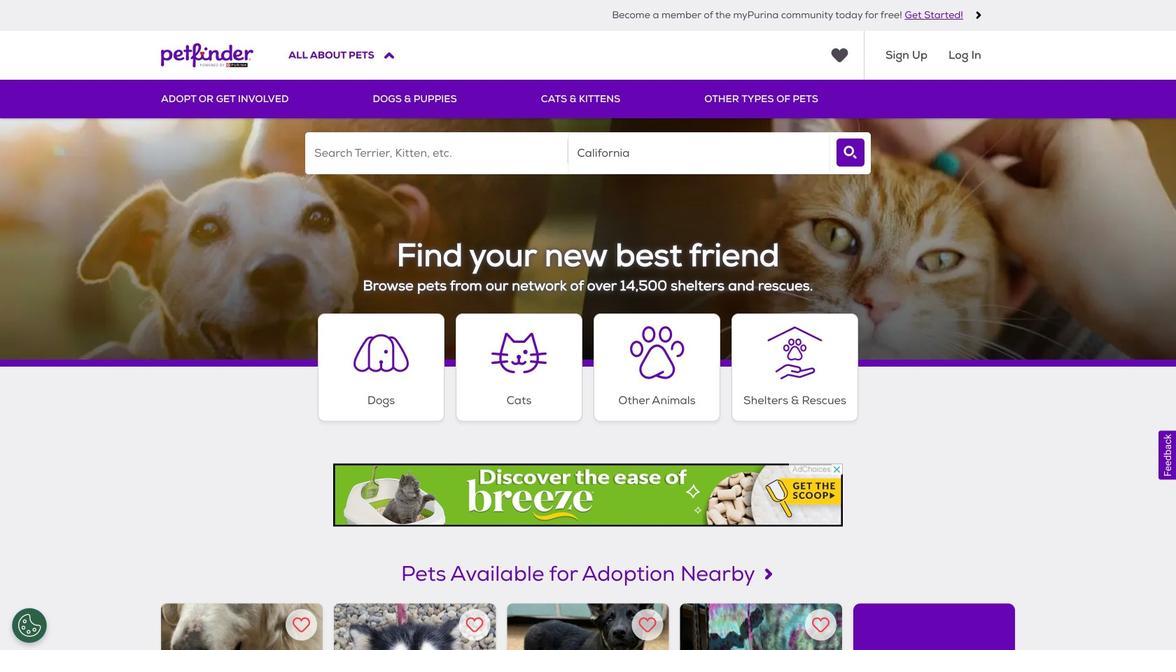 Task type: describe. For each thing, give the bounding box(es) containing it.
favorite spencer image
[[639, 617, 656, 634]]

favorite jacob image
[[466, 617, 483, 634]]

favorite honey image
[[812, 617, 830, 634]]

favorite rayne image
[[293, 617, 310, 634]]

jacob, adoptable, adult male alaskan malamute, in coarsegold, ca. image
[[334, 604, 496, 650]]

spencer, adoptable, baby male shepherd & mixed breed, in madera, ca. image
[[507, 604, 669, 650]]

honey, adoptable, adult female labrador retriever & boxer, in coarsegold, ca. image
[[680, 604, 842, 650]]

primary element
[[161, 80, 1015, 118]]



Task type: locate. For each thing, give the bounding box(es) containing it.
petfinder logo image
[[161, 31, 253, 80]]

rayne, adoptable, adult female great pyrenees & mixed breed, in madera, ca. image
[[161, 604, 323, 650]]

Search Terrier, Kitten, etc. text field
[[305, 132, 567, 174]]

advertisement element
[[333, 464, 843, 527]]

Enter City, State, or ZIP text field
[[568, 132, 830, 174]]



